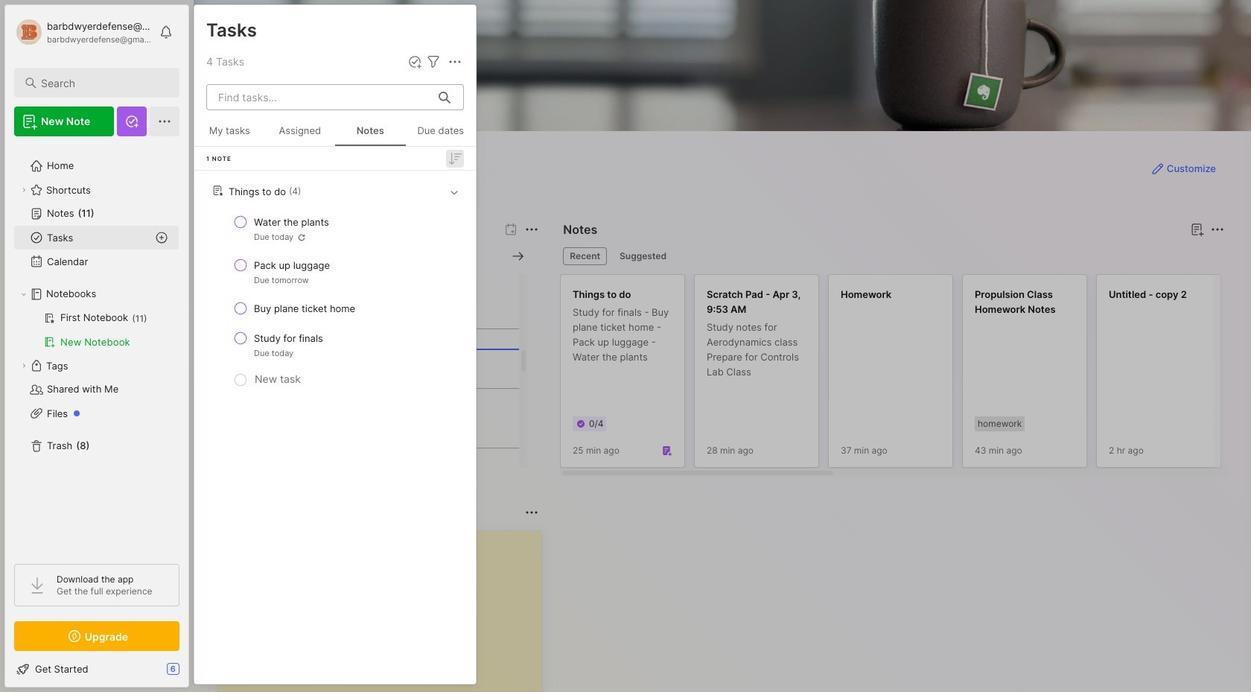 Task type: vqa. For each thing, say whether or not it's contained in the screenshot.
WHAT'S NEW 'field'
no



Task type: locate. For each thing, give the bounding box(es) containing it.
tab
[[564, 247, 607, 265], [613, 247, 674, 265]]

filter tasks image
[[425, 53, 443, 71]]

row
[[200, 209, 470, 249], [200, 252, 470, 292], [200, 295, 470, 322], [200, 325, 470, 365]]

group
[[14, 306, 179, 354]]

0 horizontal spatial tab
[[564, 247, 607, 265]]

row up pack up luggage 2 cell
[[200, 209, 470, 249]]

Help and Learning task checklist field
[[5, 657, 189, 681]]

Find tasks… text field
[[209, 85, 430, 110]]

Sort options field
[[446, 149, 464, 167]]

more actions and view options image
[[446, 53, 464, 71]]

0 horizontal spatial row group
[[194, 177, 476, 390]]

Filter tasks field
[[425, 53, 443, 71]]

Account field
[[14, 17, 152, 47]]

pack up luggage 2 cell
[[254, 258, 330, 273]]

1 horizontal spatial tab
[[613, 247, 674, 265]]

tree
[[5, 145, 189, 551]]

None search field
[[41, 74, 166, 92]]

Search text field
[[41, 76, 166, 90]]

1 tab from the left
[[564, 247, 607, 265]]

row down the buy plane ticket home 3 "cell" in the top left of the page
[[200, 325, 470, 365]]

row up "study for finals 4" cell
[[200, 295, 470, 322]]

none search field inside "main" "element"
[[41, 74, 166, 92]]

1 row from the top
[[200, 209, 470, 249]]

collapse qa-tasks_sections_bynote_0 image
[[447, 185, 462, 199]]

expand notebooks image
[[19, 290, 28, 299]]

row group
[[194, 177, 476, 390], [561, 274, 1252, 477]]

tab list
[[564, 247, 1223, 265]]

Start writing… text field
[[230, 531, 541, 692]]

row up the buy plane ticket home 3 "cell" in the top left of the page
[[200, 252, 470, 292]]



Task type: describe. For each thing, give the bounding box(es) containing it.
4 row from the top
[[200, 325, 470, 365]]

group inside "main" "element"
[[14, 306, 179, 354]]

expand tags image
[[19, 361, 28, 370]]

study for finals 4 cell
[[254, 331, 323, 346]]

1 horizontal spatial row group
[[561, 274, 1252, 477]]

More actions and view options field
[[443, 53, 464, 71]]

main element
[[0, 0, 194, 692]]

2 row from the top
[[200, 252, 470, 292]]

tree inside "main" "element"
[[5, 145, 189, 551]]

buy plane ticket home 3 cell
[[254, 301, 356, 316]]

3 row from the top
[[200, 295, 470, 322]]

new task image
[[408, 54, 422, 69]]

2 tab from the left
[[613, 247, 674, 265]]

water the plants 1 cell
[[254, 215, 329, 229]]

click to collapse image
[[188, 665, 199, 683]]



